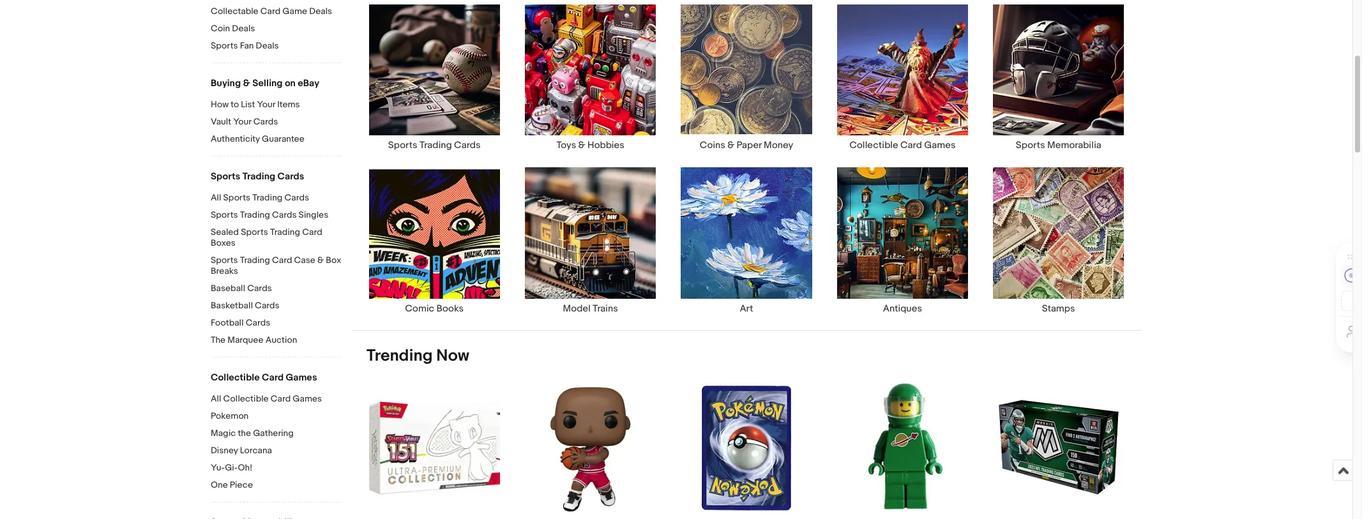 Task type: vqa. For each thing, say whether or not it's contained in the screenshot.
wars™
no



Task type: describe. For each thing, give the bounding box(es) containing it.
vault
[[211, 116, 231, 127]]

cards inside "how to list your items vault your cards authenticity guarantee"
[[253, 116, 278, 127]]

baseball cards link
[[211, 283, 342, 295]]

sports memorabilia link
[[981, 4, 1137, 152]]

card inside "link"
[[901, 139, 922, 152]]

1 horizontal spatial deals
[[256, 40, 279, 51]]

one piece link
[[211, 480, 342, 492]]

sports memorabilia
[[1016, 139, 1102, 152]]

boxes
[[211, 238, 236, 249]]

art link
[[669, 167, 825, 315]]

coins & paper money link
[[669, 4, 825, 152]]

art
[[740, 303, 754, 315]]

items
[[277, 99, 300, 110]]

how
[[211, 99, 229, 110]]

toys & hobbies link
[[513, 4, 669, 152]]

disney
[[211, 445, 238, 456]]

trains
[[593, 303, 618, 315]]

comic books
[[405, 303, 464, 315]]

vault your cards link
[[211, 116, 342, 128]]

collectible card games link
[[825, 4, 981, 152]]

case
[[294, 255, 316, 266]]

lorcana
[[240, 445, 272, 456]]

all collectible card games pokemon magic the gathering disney lorcana yu-gi-oh! one piece
[[211, 394, 322, 491]]

model trains
[[563, 303, 618, 315]]

all collectible card games link
[[211, 394, 342, 406]]

memorabilia
[[1048, 139, 1102, 152]]

pokemon link
[[211, 411, 342, 423]]

0 horizontal spatial sports trading cards
[[211, 171, 304, 183]]

football
[[211, 318, 244, 328]]

trending now
[[367, 346, 469, 366]]

authenticity guarantee link
[[211, 134, 342, 146]]

collectible card games inside "link"
[[850, 139, 956, 152]]

0 horizontal spatial deals
[[232, 23, 255, 34]]

the
[[238, 428, 251, 439]]

authenticity
[[211, 134, 260, 144]]

antiques
[[883, 303, 923, 315]]

oh!
[[238, 463, 253, 473]]

yu-
[[211, 463, 225, 473]]

on
[[285, 77, 296, 89]]

toys
[[557, 139, 576, 152]]

gathering
[[253, 428, 294, 439]]

game
[[283, 6, 307, 17]]

collectable card game deals coin deals sports fan deals
[[211, 6, 332, 51]]

collectible inside "link"
[[850, 139, 899, 152]]

singles
[[299, 210, 329, 220]]

collectible inside the all collectible card games pokemon magic the gathering disney lorcana yu-gi-oh! one piece
[[223, 394, 269, 404]]

football cards link
[[211, 318, 342, 330]]

0 vertical spatial sports trading cards
[[388, 139, 481, 152]]

the
[[211, 335, 226, 346]]

breaks
[[211, 266, 238, 277]]

list
[[241, 99, 255, 110]]

basketball
[[211, 300, 253, 311]]

buying & selling on ebay
[[211, 77, 319, 89]]

& for toys
[[579, 139, 586, 152]]

now
[[436, 346, 469, 366]]

model
[[563, 303, 591, 315]]

gi-
[[225, 463, 238, 473]]

all for all collectible card games pokemon magic the gathering disney lorcana yu-gi-oh! one piece
[[211, 394, 221, 404]]

buying
[[211, 77, 241, 89]]

marquee
[[228, 335, 264, 346]]

collectable
[[211, 6, 258, 17]]

coin
[[211, 23, 230, 34]]

disney lorcana link
[[211, 445, 342, 457]]

comic
[[405, 303, 435, 315]]

piece
[[230, 480, 253, 491]]

paper
[[737, 139, 762, 152]]



Task type: locate. For each thing, give the bounding box(es) containing it.
all
[[211, 192, 221, 203], [211, 394, 221, 404]]

your
[[257, 99, 275, 110], [233, 116, 251, 127]]

pokemon
[[211, 411, 249, 422]]

toys & hobbies
[[557, 139, 625, 152]]

comic books link
[[356, 167, 513, 315]]

1 vertical spatial deals
[[232, 23, 255, 34]]

games
[[925, 139, 956, 152], [286, 372, 317, 384], [293, 394, 322, 404]]

2 vertical spatial deals
[[256, 40, 279, 51]]

0 vertical spatial deals
[[309, 6, 332, 17]]

sports trading card case & box breaks link
[[211, 255, 342, 278]]

0 vertical spatial all
[[211, 192, 221, 203]]

guarantee
[[262, 134, 305, 144]]

collectible card games
[[850, 139, 956, 152], [211, 372, 317, 384]]

all sports trading cards sports trading cards singles sealed sports trading card boxes sports trading card case & box breaks baseball cards basketball cards football cards the marquee auction
[[211, 192, 341, 346]]

trending
[[367, 346, 433, 366]]

0 horizontal spatial your
[[233, 116, 251, 127]]

all sports trading cards link
[[211, 192, 342, 204]]

deals down coin deals link
[[256, 40, 279, 51]]

0 vertical spatial collectible
[[850, 139, 899, 152]]

deals up 'fan'
[[232, 23, 255, 34]]

1 vertical spatial your
[[233, 116, 251, 127]]

sports fan deals link
[[211, 40, 342, 52]]

card
[[260, 6, 281, 17], [901, 139, 922, 152], [302, 227, 322, 238], [272, 255, 292, 266], [262, 372, 284, 384], [271, 394, 291, 404]]

sealed sports trading card boxes link
[[211, 227, 342, 250]]

2 vertical spatial collectible
[[223, 394, 269, 404]]

collectable card game deals link
[[211, 6, 342, 18]]

model trains link
[[513, 167, 669, 315]]

1 vertical spatial sports trading cards
[[211, 171, 304, 183]]

deals right the game
[[309, 6, 332, 17]]

1 horizontal spatial your
[[257, 99, 275, 110]]

hobbies
[[588, 139, 625, 152]]

1 vertical spatial all
[[211, 394, 221, 404]]

auction
[[266, 335, 297, 346]]

how to list your items vault your cards authenticity guarantee
[[211, 99, 305, 144]]

& right toys in the top left of the page
[[579, 139, 586, 152]]

magic
[[211, 428, 236, 439]]

sports trading cards link
[[356, 4, 513, 152]]

how to list your items link
[[211, 99, 342, 111]]

sealed
[[211, 227, 239, 238]]

deals
[[309, 6, 332, 17], [232, 23, 255, 34], [256, 40, 279, 51]]

2 vertical spatial games
[[293, 394, 322, 404]]

0 vertical spatial your
[[257, 99, 275, 110]]

cards
[[253, 116, 278, 127], [454, 139, 481, 152], [278, 171, 304, 183], [285, 192, 309, 203], [272, 210, 297, 220], [247, 283, 272, 294], [255, 300, 280, 311], [246, 318, 270, 328]]

stamps
[[1042, 303, 1076, 315]]

card inside the all collectible card games pokemon magic the gathering disney lorcana yu-gi-oh! one piece
[[271, 394, 291, 404]]

0 vertical spatial collectible card games
[[850, 139, 956, 152]]

coins & paper money
[[700, 139, 794, 152]]

& left paper
[[728, 139, 735, 152]]

your right the list
[[257, 99, 275, 110]]

& for buying
[[243, 77, 250, 89]]

& inside all sports trading cards sports trading cards singles sealed sports trading card boxes sports trading card case & box breaks baseball cards basketball cards football cards the marquee auction
[[318, 255, 324, 266]]

all for all sports trading cards sports trading cards singles sealed sports trading card boxes sports trading card case & box breaks baseball cards basketball cards football cards the marquee auction
[[211, 192, 221, 203]]

yu-gi-oh! link
[[211, 463, 342, 475]]

sports trading cards
[[388, 139, 481, 152], [211, 171, 304, 183]]

sports trading cards singles link
[[211, 210, 342, 222]]

sports inside collectable card game deals coin deals sports fan deals
[[211, 40, 238, 51]]

&
[[243, 77, 250, 89], [579, 139, 586, 152], [728, 139, 735, 152], [318, 255, 324, 266]]

1 all from the top
[[211, 192, 221, 203]]

& right buying
[[243, 77, 250, 89]]

1 horizontal spatial collectible card games
[[850, 139, 956, 152]]

1 vertical spatial collectible
[[211, 372, 260, 384]]

& for coins
[[728, 139, 735, 152]]

one
[[211, 480, 228, 491]]

box
[[326, 255, 341, 266]]

1 horizontal spatial sports trading cards
[[388, 139, 481, 152]]

& left box
[[318, 255, 324, 266]]

antiques link
[[825, 167, 981, 315]]

your down the list
[[233, 116, 251, 127]]

trading
[[420, 139, 452, 152], [243, 171, 276, 183], [252, 192, 283, 203], [240, 210, 270, 220], [270, 227, 300, 238], [240, 255, 270, 266]]

card inside collectable card game deals coin deals sports fan deals
[[260, 6, 281, 17]]

2 horizontal spatial deals
[[309, 6, 332, 17]]

ebay
[[298, 77, 319, 89]]

magic the gathering link
[[211, 428, 342, 440]]

1 vertical spatial games
[[286, 372, 317, 384]]

the marquee auction link
[[211, 335, 342, 347]]

coins
[[700, 139, 726, 152]]

coin deals link
[[211, 23, 342, 35]]

fan
[[240, 40, 254, 51]]

all up 'pokemon'
[[211, 394, 221, 404]]

games inside the all collectible card games pokemon magic the gathering disney lorcana yu-gi-oh! one piece
[[293, 394, 322, 404]]

all inside all sports trading cards sports trading cards singles sealed sports trading card boxes sports trading card case & box breaks baseball cards basketball cards football cards the marquee auction
[[211, 192, 221, 203]]

2 all from the top
[[211, 394, 221, 404]]

selling
[[252, 77, 283, 89]]

books
[[437, 303, 464, 315]]

to
[[231, 99, 239, 110]]

baseball
[[211, 283, 245, 294]]

0 vertical spatial games
[[925, 139, 956, 152]]

all inside the all collectible card games pokemon magic the gathering disney lorcana yu-gi-oh! one piece
[[211, 394, 221, 404]]

games inside "link"
[[925, 139, 956, 152]]

1 vertical spatial collectible card games
[[211, 372, 317, 384]]

money
[[764, 139, 794, 152]]

basketball cards link
[[211, 300, 342, 312]]

all up the sealed
[[211, 192, 221, 203]]

collectible
[[850, 139, 899, 152], [211, 372, 260, 384], [223, 394, 269, 404]]

stamps link
[[981, 167, 1137, 315]]

0 horizontal spatial collectible card games
[[211, 372, 317, 384]]



